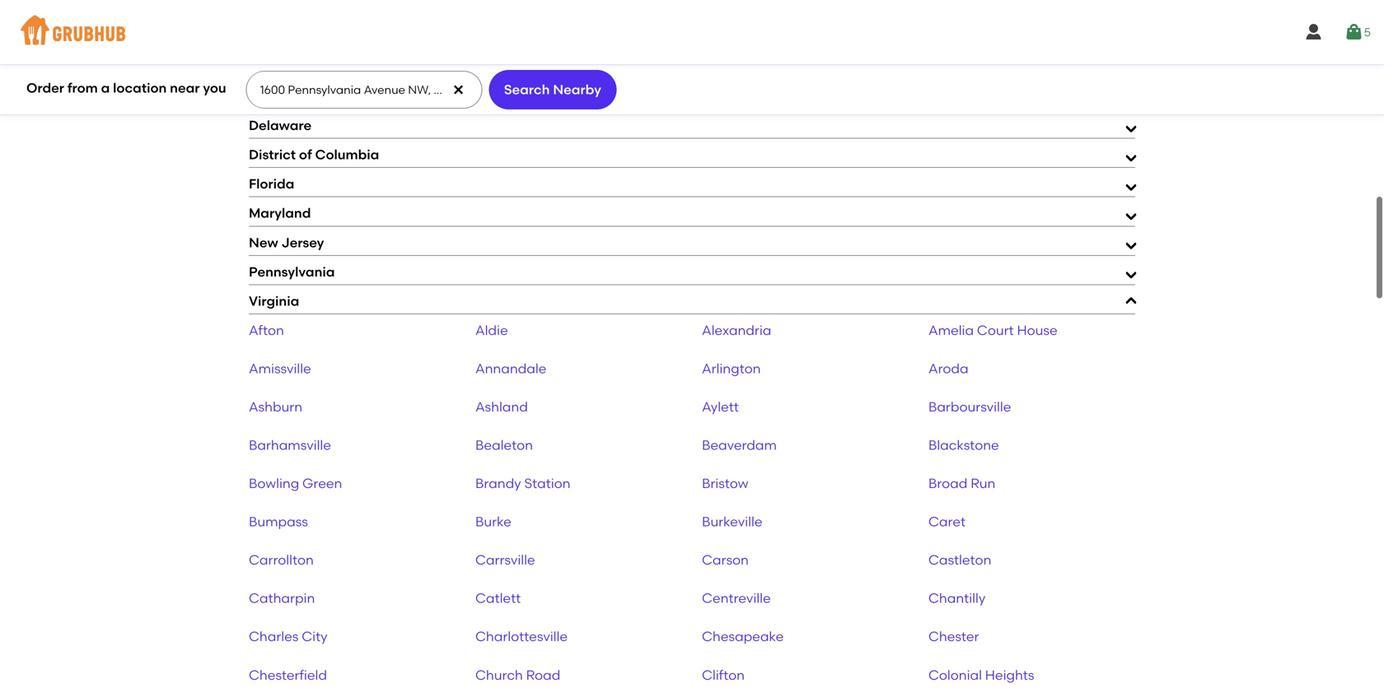 Task type: describe. For each thing, give the bounding box(es) containing it.
ashburn
[[249, 399, 302, 415]]

centreville link
[[702, 591, 771, 607]]

new
[[249, 235, 278, 251]]

afton link
[[249, 323, 284, 339]]

barboursville
[[929, 399, 1011, 415]]

new jersey
[[249, 235, 324, 251]]

arlington link
[[702, 361, 761, 377]]

aroda link
[[929, 361, 969, 377]]

search nearby
[[504, 81, 601, 98]]

chantilly
[[929, 591, 986, 607]]

Search Address search field
[[246, 72, 481, 108]]

delaware
[[249, 118, 312, 134]]

barhamsville
[[249, 438, 331, 454]]

bristow link
[[702, 476, 749, 492]]

a
[[101, 80, 110, 96]]

church
[[475, 668, 523, 684]]

blackstone
[[929, 438, 999, 454]]

amelia court house
[[929, 323, 1058, 339]]

annandale
[[475, 361, 547, 377]]

near
[[170, 80, 200, 96]]

bowling green link
[[249, 476, 342, 492]]

castleton
[[929, 553, 992, 569]]

carrsville link
[[475, 553, 535, 569]]

svg image inside 5 button
[[1344, 22, 1364, 42]]

burke
[[475, 514, 512, 530]]

jersey
[[281, 235, 324, 251]]

carson link
[[702, 553, 749, 569]]

charles
[[249, 629, 299, 645]]

castleton link
[[929, 553, 992, 569]]

arlington
[[702, 361, 761, 377]]

5
[[1364, 25, 1371, 39]]

chantilly link
[[929, 591, 986, 607]]

chesapeake
[[702, 629, 784, 645]]

search nearby button
[[489, 70, 617, 110]]

chesterfield
[[249, 668, 327, 684]]

bealeton link
[[475, 438, 533, 454]]

florida
[[249, 176, 294, 192]]

you
[[203, 80, 226, 96]]

broad
[[929, 476, 968, 492]]

burke link
[[475, 514, 512, 530]]

green
[[302, 476, 342, 492]]

clifton
[[702, 668, 745, 684]]

barhamsville link
[[249, 438, 331, 454]]

afton
[[249, 323, 284, 339]]

aroda
[[929, 361, 969, 377]]

svg image
[[452, 83, 465, 96]]

charles city
[[249, 629, 328, 645]]

bumpass link
[[249, 514, 308, 530]]

church road link
[[475, 668, 560, 684]]



Task type: locate. For each thing, give the bounding box(es) containing it.
district of columbia
[[249, 147, 379, 163]]

svg image
[[1304, 22, 1324, 42], [1344, 22, 1364, 42]]

chesapeake link
[[702, 629, 784, 645]]

popular cities
[[249, 88, 341, 104]]

charlottesville
[[475, 629, 568, 645]]

maryland
[[249, 205, 311, 221]]

order
[[26, 80, 64, 96]]

amissville link
[[249, 361, 311, 377]]

heights
[[985, 668, 1035, 684]]

chester link
[[929, 629, 979, 645]]

carson
[[702, 553, 749, 569]]

bristow
[[702, 476, 749, 492]]

centreville
[[702, 591, 771, 607]]

caret link
[[929, 514, 966, 530]]

1 horizontal spatial svg image
[[1344, 22, 1364, 42]]

caret
[[929, 514, 966, 530]]

charles city link
[[249, 629, 328, 645]]

charlottesville link
[[475, 629, 568, 645]]

amelia
[[929, 323, 974, 339]]

nearby
[[553, 81, 601, 98]]

colonial heights
[[929, 668, 1035, 684]]

carrsville
[[475, 553, 535, 569]]

0 horizontal spatial svg image
[[1304, 22, 1324, 42]]

house
[[1017, 323, 1058, 339]]

popular
[[249, 88, 300, 104]]

columbia
[[315, 147, 379, 163]]

church road
[[475, 668, 560, 684]]

pennsylvania
[[249, 264, 335, 280]]

city
[[302, 629, 328, 645]]

station
[[524, 476, 571, 492]]

run
[[971, 476, 996, 492]]

colonial
[[929, 668, 982, 684]]

chester
[[929, 629, 979, 645]]

brandy
[[475, 476, 521, 492]]

alexandria link
[[702, 323, 772, 339]]

virginia
[[249, 293, 299, 309]]

1 svg image from the left
[[1304, 22, 1324, 42]]

catlett
[[475, 591, 521, 607]]

road
[[526, 668, 560, 684]]

aylett
[[702, 399, 739, 415]]

broad run
[[929, 476, 996, 492]]

from
[[67, 80, 98, 96]]

beaverdam
[[702, 438, 777, 454]]

brandy station
[[475, 476, 571, 492]]

bowling
[[249, 476, 299, 492]]

main navigation navigation
[[0, 0, 1384, 64]]

clifton link
[[702, 668, 745, 684]]

bealeton
[[475, 438, 533, 454]]

ashland
[[475, 399, 528, 415]]

burkeville link
[[702, 514, 763, 530]]

barboursville link
[[929, 399, 1011, 415]]

ashland link
[[475, 399, 528, 415]]

carrollton link
[[249, 553, 314, 569]]

catharpin link
[[249, 591, 315, 607]]

catharpin
[[249, 591, 315, 607]]

alexandria
[[702, 323, 772, 339]]

beaverdam link
[[702, 438, 777, 454]]

aldie
[[475, 323, 508, 339]]

burkeville
[[702, 514, 763, 530]]

colonial heights link
[[929, 668, 1035, 684]]

2 svg image from the left
[[1344, 22, 1364, 42]]

broad run link
[[929, 476, 996, 492]]

5 button
[[1344, 17, 1371, 47]]

aylett link
[[702, 399, 739, 415]]

district
[[249, 147, 296, 163]]

bumpass
[[249, 514, 308, 530]]

annandale link
[[475, 361, 547, 377]]

order from a location near you
[[26, 80, 226, 96]]

chesterfield link
[[249, 668, 327, 684]]

brandy station link
[[475, 476, 571, 492]]

aldie link
[[475, 323, 508, 339]]

location
[[113, 80, 167, 96]]

ashburn link
[[249, 399, 302, 415]]

blackstone link
[[929, 438, 999, 454]]

of
[[299, 147, 312, 163]]

search
[[504, 81, 550, 98]]

amissville
[[249, 361, 311, 377]]

amelia court house link
[[929, 323, 1058, 339]]

cities
[[303, 88, 341, 104]]



Task type: vqa. For each thing, say whether or not it's contained in the screenshot.
ASHLAND
yes



